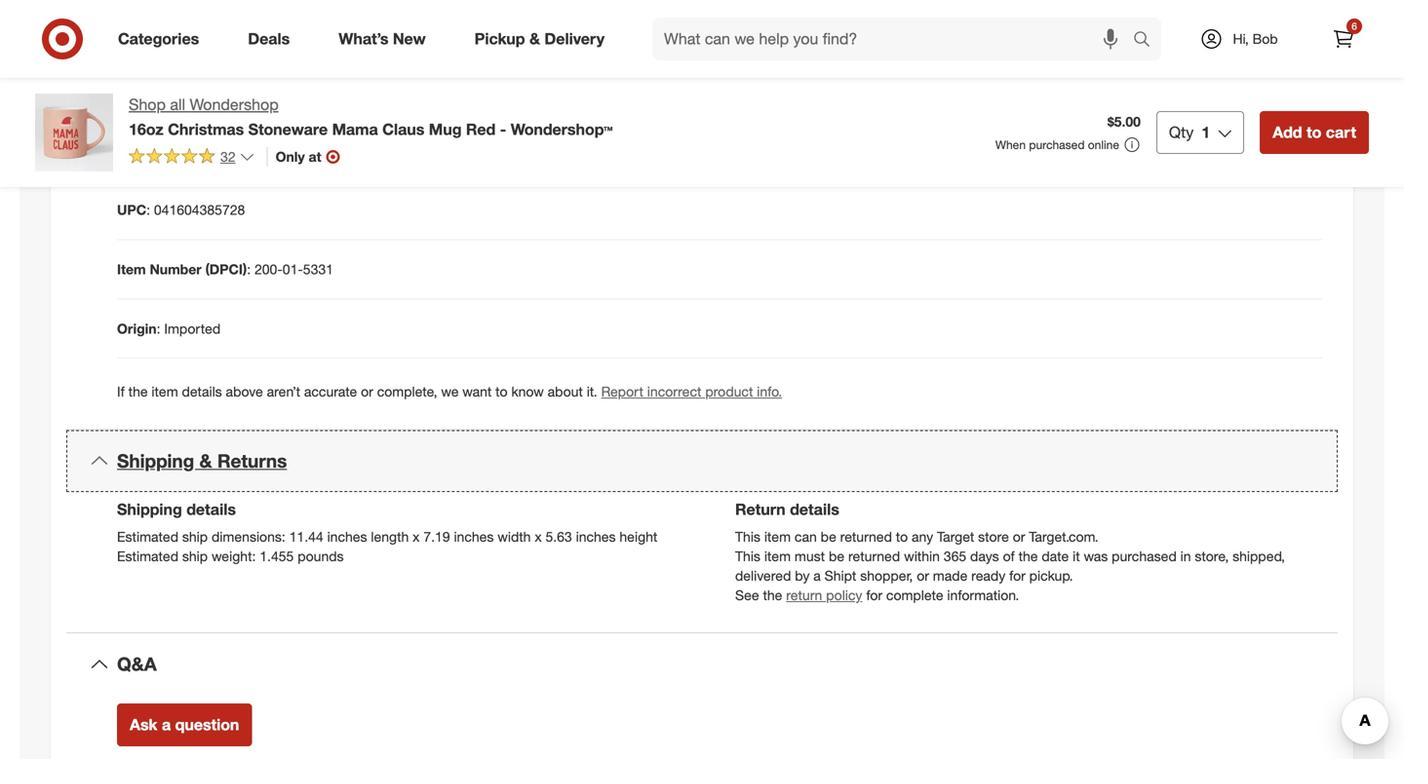Task type: locate. For each thing, give the bounding box(es) containing it.
store
[[978, 529, 1009, 546]]

0 vertical spatial item
[[152, 383, 178, 401]]

shipping down if
[[117, 450, 194, 472]]

origin
[[117, 320, 157, 337]]

stoneware left deals
[[178, 23, 242, 40]]

for
[[1009, 568, 1026, 585], [866, 587, 883, 604]]

: for 041604385728
[[146, 201, 150, 218]]

1 this from the top
[[735, 529, 761, 546]]

the right if
[[128, 383, 148, 401]]

2 vertical spatial item
[[764, 548, 791, 565]]

qty 1
[[1169, 123, 1210, 142]]

1 horizontal spatial &
[[199, 450, 212, 472]]

be right can at the bottom right of page
[[821, 529, 836, 546]]

safe,
[[300, 82, 331, 99]]

1 horizontal spatial to
[[896, 529, 908, 546]]

see
[[735, 587, 759, 604]]

estimated
[[117, 529, 178, 546], [117, 548, 178, 565]]

2 shipping from the top
[[117, 500, 182, 519]]

shipping down shipping & returns
[[117, 500, 182, 519]]

16oz
[[129, 120, 163, 139]]

search
[[1124, 31, 1171, 50]]

it.
[[587, 383, 597, 401]]

shipping inside 'shipping details estimated ship dimensions: 11.44 inches length x 7.19 inches width x 5.63 inches height estimated ship weight: 1.455 pounds'
[[117, 500, 182, 519]]

1 vertical spatial shipping
[[117, 500, 182, 519]]

mama
[[332, 120, 378, 139]]

2 horizontal spatial to
[[1307, 123, 1322, 142]]

0 horizontal spatial inches
[[327, 529, 367, 546]]

(dpci)
[[205, 261, 247, 278]]

:
[[149, 142, 153, 159], [146, 201, 150, 218], [247, 261, 251, 278], [157, 320, 160, 337]]

1 vertical spatial estimated
[[117, 548, 178, 565]]

estimated left weight:
[[117, 548, 178, 565]]

shipping inside dropdown button
[[117, 450, 194, 472]]

categories
[[118, 29, 199, 48]]

for down the shopper,
[[866, 587, 883, 604]]

1 vertical spatial item
[[764, 529, 791, 546]]

0 vertical spatial shipping
[[117, 450, 194, 472]]

shipping & returns button
[[66, 430, 1338, 493]]

1
[[1202, 123, 1210, 142]]

0 vertical spatial a
[[813, 568, 821, 585]]

6
[[1352, 20, 1357, 32]]

shipping for shipping & returns
[[117, 450, 194, 472]]

mug
[[429, 120, 462, 139]]

a right ask
[[162, 716, 171, 735]]

2 horizontal spatial inches
[[576, 529, 616, 546]]

item left can at the bottom right of page
[[764, 529, 791, 546]]

returned
[[840, 529, 892, 546], [848, 548, 900, 565]]

0 vertical spatial &
[[530, 29, 540, 48]]

know
[[511, 383, 544, 401]]

2 horizontal spatial or
[[1013, 529, 1025, 546]]

for down 'of' at the bottom right
[[1009, 568, 1026, 585]]

item number (dpci) : 200-01-5331
[[117, 261, 333, 278]]

tcin : 87984167
[[117, 142, 217, 159]]

0 horizontal spatial stoneware
[[178, 23, 242, 40]]

item right if
[[152, 383, 178, 401]]

stoneware inside 'shop all wondershop 16oz christmas stoneware mama claus mug red - wondershop™'
[[248, 120, 328, 139]]

1 x from the left
[[413, 529, 420, 546]]

item up delivered
[[764, 548, 791, 565]]

0 horizontal spatial purchased
[[1029, 137, 1085, 152]]

details up can at the bottom right of page
[[790, 500, 839, 519]]

& right care
[[152, 82, 161, 99]]

2 horizontal spatial the
[[1019, 548, 1038, 565]]

1 vertical spatial ship
[[182, 548, 208, 565]]

details for shipping
[[186, 500, 236, 519]]

return details this item can be returned to any target store or target.com. this item must be returned within 365 days of the date it was purchased in store, shipped, delivered by a shipt shopper, or made ready for pickup. see the return policy for complete information.
[[735, 500, 1285, 604]]

&
[[530, 29, 540, 48], [152, 82, 161, 99], [199, 450, 212, 472]]

What can we help you find? suggestions appear below search field
[[652, 18, 1138, 60]]

0 vertical spatial this
[[735, 529, 761, 546]]

qty
[[1169, 123, 1194, 142]]

32 link
[[129, 147, 255, 170]]

about
[[548, 383, 583, 401]]

& right the pickup
[[530, 29, 540, 48]]

dimensions:
[[212, 529, 285, 546]]

or right accurate
[[361, 383, 373, 401]]

0 horizontal spatial x
[[413, 529, 420, 546]]

1 vertical spatial stoneware
[[248, 120, 328, 139]]

0 horizontal spatial to
[[496, 383, 508, 401]]

1 estimated from the top
[[117, 529, 178, 546]]

: left imported
[[157, 320, 160, 337]]

1 vertical spatial this
[[735, 548, 761, 565]]

a
[[813, 568, 821, 585], [162, 716, 171, 735]]

details up dimensions:
[[186, 500, 236, 519]]

above
[[226, 383, 263, 401]]

0 vertical spatial the
[[128, 383, 148, 401]]

1 horizontal spatial x
[[535, 529, 542, 546]]

inches right 7.19
[[454, 529, 494, 546]]

add
[[1273, 123, 1302, 142]]

hi, bob
[[1233, 30, 1278, 47]]

3 inches from the left
[[576, 529, 616, 546]]

complete
[[886, 587, 943, 604]]

0 horizontal spatial &
[[152, 82, 161, 99]]

shipping for shipping details estimated ship dimensions: 11.44 inches length x 7.19 inches width x 5.63 inches height estimated ship weight: 1.455 pounds
[[117, 500, 182, 519]]

be up shipt
[[829, 548, 845, 565]]

any
[[912, 529, 933, 546]]

all
[[170, 95, 185, 114]]

purchased left in
[[1112, 548, 1177, 565]]

safe
[[411, 82, 438, 99]]

q&a button
[[66, 634, 1338, 696]]

1 horizontal spatial for
[[1009, 568, 1026, 585]]

to inside "button"
[[1307, 123, 1322, 142]]

a inside button
[[162, 716, 171, 735]]

inches up the pounds
[[327, 529, 367, 546]]

1 shipping from the top
[[117, 450, 194, 472]]

x left 7.19
[[413, 529, 420, 546]]

delivered
[[735, 568, 791, 585]]

ship
[[182, 529, 208, 546], [182, 548, 208, 565]]

2 inches from the left
[[454, 529, 494, 546]]

in
[[1181, 548, 1191, 565]]

aren't
[[267, 383, 300, 401]]

1 horizontal spatial stoneware
[[248, 120, 328, 139]]

1 horizontal spatial a
[[813, 568, 821, 585]]

1 horizontal spatial the
[[763, 587, 782, 604]]

: down the 16oz
[[149, 142, 153, 159]]

deals
[[248, 29, 290, 48]]

to inside return details this item can be returned to any target store or target.com. this item must be returned within 365 days of the date it was purchased in store, shipped, delivered by a shipt shopper, or made ready for pickup. see the return policy for complete information.
[[896, 529, 908, 546]]

1 inches from the left
[[327, 529, 367, 546]]

1 vertical spatial the
[[1019, 548, 1038, 565]]

or down within
[[917, 568, 929, 585]]

1 vertical spatial to
[[496, 383, 508, 401]]

1 vertical spatial a
[[162, 716, 171, 735]]

pickup & delivery link
[[458, 18, 629, 60]]

1 vertical spatial returned
[[848, 548, 900, 565]]

1 horizontal spatial purchased
[[1112, 548, 1177, 565]]

11.44
[[289, 529, 323, 546]]

image of 16oz christmas stoneware mama claus mug red - wondershop™ image
[[35, 94, 113, 172]]

purchased right "when"
[[1029, 137, 1085, 152]]

we
[[441, 383, 459, 401]]

or
[[361, 383, 373, 401], [1013, 529, 1025, 546], [917, 568, 929, 585]]

to
[[1307, 123, 1322, 142], [496, 383, 508, 401], [896, 529, 908, 546]]

stoneware up only
[[248, 120, 328, 139]]

date
[[1042, 548, 1069, 565]]

to right want
[[496, 383, 508, 401]]

q&a
[[117, 654, 157, 676]]

2 vertical spatial to
[[896, 529, 908, 546]]

1 vertical spatial for
[[866, 587, 883, 604]]

to right add
[[1307, 123, 1322, 142]]

1 vertical spatial &
[[152, 82, 161, 99]]

5331
[[303, 261, 333, 278]]

2 vertical spatial or
[[917, 568, 929, 585]]

0 vertical spatial stoneware
[[178, 23, 242, 40]]

the right 'of' at the bottom right
[[1019, 548, 1038, 565]]

of
[[1003, 548, 1015, 565]]

1 vertical spatial purchased
[[1112, 548, 1177, 565]]

inches right 5.63
[[576, 529, 616, 546]]

details inside 'shipping details estimated ship dimensions: 11.44 inches length x 7.19 inches width x 5.63 inches height estimated ship weight: 1.455 pounds'
[[186, 500, 236, 519]]

& for shipping
[[199, 450, 212, 472]]

2 vertical spatial &
[[199, 450, 212, 472]]

0 vertical spatial or
[[361, 383, 373, 401]]

01-
[[283, 261, 303, 278]]

& left returns
[[199, 450, 212, 472]]

new
[[393, 29, 426, 48]]

0 vertical spatial estimated
[[117, 529, 178, 546]]

0 vertical spatial ship
[[182, 529, 208, 546]]

estimated down shipping & returns
[[117, 529, 178, 546]]

this down return
[[735, 529, 761, 546]]

to left any
[[896, 529, 908, 546]]

the down delivered
[[763, 587, 782, 604]]

ship left weight:
[[182, 548, 208, 565]]

a right by
[[813, 568, 821, 585]]

details inside return details this item can be returned to any target store or target.com. this item must be returned within 365 days of the date it was purchased in store, shipped, delivered by a shipt shopper, or made ready for pickup. see the return policy for complete information.
[[790, 500, 839, 519]]

ask
[[130, 716, 158, 735]]

purchased inside return details this item can be returned to any target store or target.com. this item must be returned within 365 days of the date it was purchased in store, shipped, delivered by a shipt shopper, or made ready for pickup. see the return policy for complete information.
[[1112, 548, 1177, 565]]

item
[[117, 261, 146, 278]]

2 estimated from the top
[[117, 548, 178, 565]]

this up delivered
[[735, 548, 761, 565]]

: left 041604385728
[[146, 201, 150, 218]]

width
[[498, 529, 531, 546]]

only at
[[276, 148, 321, 165]]

1 ship from the top
[[182, 529, 208, 546]]

1 horizontal spatial or
[[917, 568, 929, 585]]

ship left dimensions:
[[182, 529, 208, 546]]

0 vertical spatial to
[[1307, 123, 1322, 142]]

add to cart button
[[1260, 111, 1369, 154]]

ask a question
[[130, 716, 239, 735]]

this
[[735, 529, 761, 546], [735, 548, 761, 565]]

1 horizontal spatial inches
[[454, 529, 494, 546]]

& for care
[[152, 82, 161, 99]]

& for pickup
[[530, 29, 540, 48]]

x left 5.63
[[535, 529, 542, 546]]

pickup
[[475, 29, 525, 48]]

& inside dropdown button
[[199, 450, 212, 472]]

target
[[937, 529, 974, 546]]

0 horizontal spatial a
[[162, 716, 171, 735]]

0 vertical spatial for
[[1009, 568, 1026, 585]]

store,
[[1195, 548, 1229, 565]]

cleaning:
[[165, 82, 226, 99]]

or up 'of' at the bottom right
[[1013, 529, 1025, 546]]

2 horizontal spatial &
[[530, 29, 540, 48]]



Task type: describe. For each thing, give the bounding box(es) containing it.
5.63
[[546, 529, 572, 546]]

tcin
[[117, 142, 149, 159]]

incorrect
[[647, 383, 702, 401]]

87984167
[[157, 142, 217, 159]]

christmas
[[168, 120, 244, 139]]

: for 87984167
[[149, 142, 153, 159]]

shipt
[[825, 568, 856, 585]]

2 x from the left
[[535, 529, 542, 546]]

it
[[1073, 548, 1080, 565]]

categories link
[[101, 18, 224, 60]]

: for imported
[[157, 320, 160, 337]]

report incorrect product info. button
[[601, 382, 782, 402]]

return
[[735, 500, 786, 519]]

return policy link
[[786, 587, 862, 604]]

within
[[904, 548, 940, 565]]

can
[[795, 529, 817, 546]]

delivery
[[545, 29, 605, 48]]

at
[[309, 148, 321, 165]]

a inside return details this item can be returned to any target store or target.com. this item must be returned within 365 days of the date it was purchased in store, shipped, delivered by a shipt shopper, or made ready for pickup. see the return policy for complete information.
[[813, 568, 821, 585]]

shop
[[129, 95, 166, 114]]

1 vertical spatial or
[[1013, 529, 1025, 546]]

041604385728
[[154, 201, 245, 218]]

when purchased online
[[996, 137, 1119, 152]]

upc
[[117, 201, 146, 218]]

2 vertical spatial the
[[763, 587, 782, 604]]

online
[[1088, 137, 1119, 152]]

2 ship from the top
[[182, 548, 208, 565]]

was
[[1084, 548, 1108, 565]]

1 vertical spatial be
[[829, 548, 845, 565]]

0 horizontal spatial for
[[866, 587, 883, 604]]

dishwasher-
[[335, 82, 411, 99]]

upc : 041604385728
[[117, 201, 245, 218]]

365
[[944, 548, 966, 565]]

what's new link
[[322, 18, 450, 60]]

only
[[276, 148, 305, 165]]

0 vertical spatial returned
[[840, 529, 892, 546]]

claus
[[382, 120, 425, 139]]

made
[[933, 568, 968, 585]]

product
[[705, 383, 753, 401]]

if
[[117, 383, 125, 401]]

: left 200-
[[247, 261, 251, 278]]

must
[[795, 548, 825, 565]]

32
[[220, 148, 236, 165]]

target.com.
[[1029, 529, 1099, 546]]

ask a question button
[[117, 704, 252, 747]]

0 vertical spatial purchased
[[1029, 137, 1085, 152]]

1.455
[[260, 548, 294, 565]]

question
[[175, 716, 239, 735]]

height
[[620, 529, 658, 546]]

if the item details above aren't accurate or complete, we want to know about it. report incorrect product info.
[[117, 383, 782, 401]]

2 this from the top
[[735, 548, 761, 565]]

hi,
[[1233, 30, 1249, 47]]

return
[[786, 587, 822, 604]]

returns
[[217, 450, 287, 472]]

by
[[795, 568, 810, 585]]

days
[[970, 548, 999, 565]]

origin : imported
[[117, 320, 221, 337]]

ready
[[971, 568, 1006, 585]]

care & cleaning: microwave-safe, dishwasher-safe
[[117, 82, 438, 99]]

0 vertical spatial be
[[821, 529, 836, 546]]

deals link
[[231, 18, 314, 60]]

shipped,
[[1233, 548, 1285, 565]]

details for return
[[790, 500, 839, 519]]

material: stoneware
[[117, 23, 242, 40]]

care
[[117, 82, 148, 99]]

policy
[[826, 587, 862, 604]]

length
[[371, 529, 409, 546]]

material:
[[117, 23, 174, 40]]

shipping details estimated ship dimensions: 11.44 inches length x 7.19 inches width x 5.63 inches height estimated ship weight: 1.455 pounds
[[117, 500, 658, 565]]

0 horizontal spatial or
[[361, 383, 373, 401]]

-
[[500, 120, 506, 139]]

complete,
[[377, 383, 437, 401]]

info.
[[757, 383, 782, 401]]

accurate
[[304, 383, 357, 401]]

details left above
[[182, 383, 222, 401]]

0 horizontal spatial the
[[128, 383, 148, 401]]

6 link
[[1322, 18, 1365, 60]]

shop all wondershop 16oz christmas stoneware mama claus mug red - wondershop™
[[129, 95, 613, 139]]

what's new
[[339, 29, 426, 48]]

pickup.
[[1029, 568, 1073, 585]]

$5.00
[[1108, 113, 1141, 130]]

bob
[[1253, 30, 1278, 47]]

red
[[466, 120, 496, 139]]

weight:
[[212, 548, 256, 565]]

number
[[150, 261, 202, 278]]

want
[[463, 383, 492, 401]]



Task type: vqa. For each thing, say whether or not it's contained in the screenshot.
Manhattan Herald Square 'dropdown button'
no



